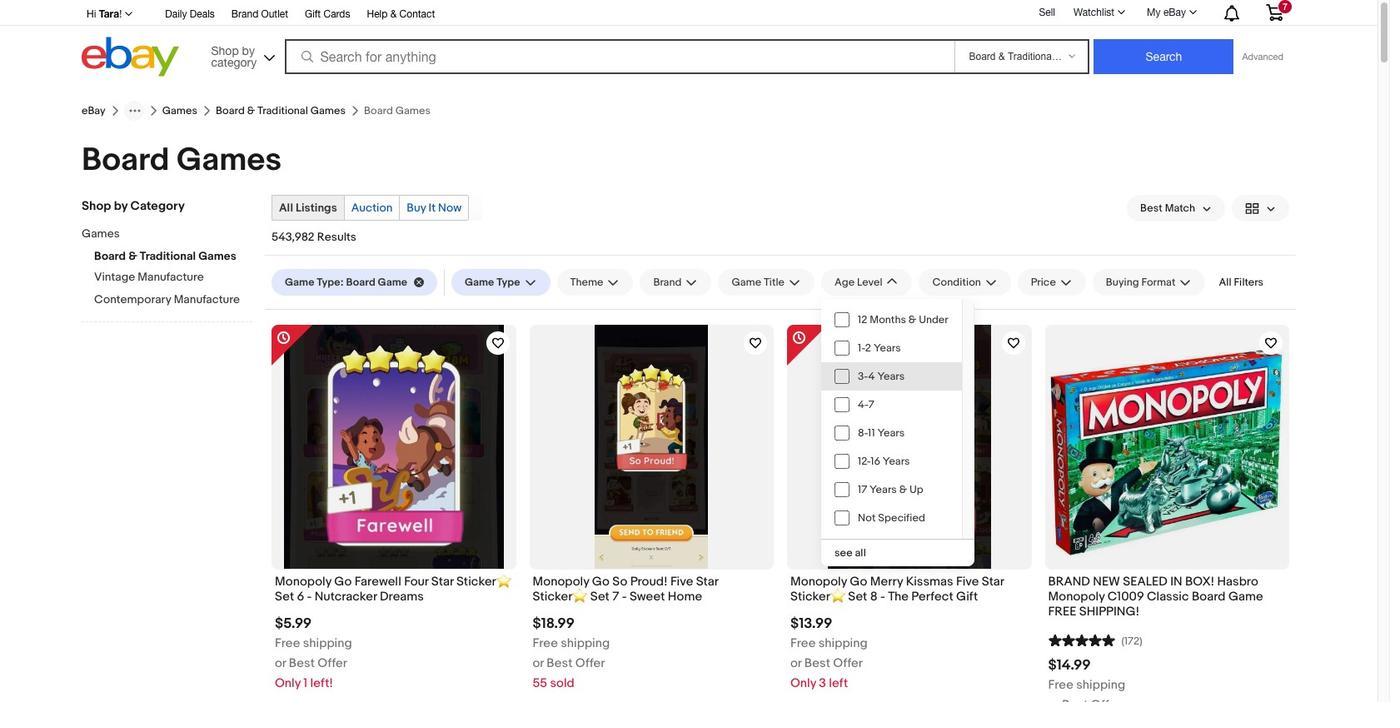 Task type: vqa. For each thing, say whether or not it's contained in the screenshot.
Best to the middle
yes



Task type: locate. For each thing, give the bounding box(es) containing it.
set left 8
[[848, 589, 868, 605]]

3 set from the left
[[848, 589, 868, 605]]

sell link
[[1032, 6, 1063, 18]]

0 horizontal spatial -
[[307, 589, 312, 605]]

all for all filters
[[1219, 276, 1232, 289]]

1 horizontal spatial -
[[622, 589, 627, 605]]

years right 17
[[870, 483, 897, 497]]

1 five from the left
[[671, 574, 694, 590]]

1-2 years
[[858, 342, 901, 355]]

best inside "$13.99 free shipping or best offer only 3 left"
[[805, 656, 831, 672]]

go
[[334, 574, 352, 590], [592, 574, 610, 590], [850, 574, 868, 590]]

farewell
[[355, 574, 402, 590]]

3 - from the left
[[881, 589, 886, 605]]

years for 3-4 years
[[878, 370, 905, 383]]

all up "543,982"
[[279, 201, 293, 215]]

- left sweet
[[622, 589, 627, 605]]

monopoly inside monopoly go merry kissmas five star sticker⭐️ set 8 - the perfect gift
[[791, 574, 847, 590]]

manufacture up 'contemporary manufacture' "link"
[[138, 270, 204, 284]]

five right kissmas
[[957, 574, 979, 590]]

1 vertical spatial ebay
[[82, 104, 106, 117]]

only left 1
[[275, 676, 301, 692]]

game inside brand new sealed in box! hasbro monopoly c1009 classic board game free shipping!
[[1229, 589, 1264, 605]]

board
[[216, 104, 245, 117], [82, 141, 170, 180], [94, 249, 126, 263], [346, 276, 376, 289], [1192, 589, 1226, 605]]

7
[[869, 398, 875, 412], [613, 589, 619, 605]]

shipping for $5.99
[[303, 636, 352, 652]]

or for $13.99
[[791, 656, 802, 672]]

0 horizontal spatial ebay
[[82, 104, 106, 117]]

4-7
[[858, 398, 875, 412]]

4-
[[858, 398, 869, 412]]

shop
[[82, 198, 111, 214]]

offer up left
[[834, 656, 863, 672]]

game left type:
[[285, 276, 314, 289]]

years right 4
[[878, 370, 905, 383]]

brand new sealed in box! hasbro monopoly c1009 classic board game free shipping! image
[[1045, 325, 1290, 570]]

offer up left!
[[318, 656, 347, 672]]

2 star from the left
[[696, 574, 719, 590]]

sticker⭐️ inside monopoly go so proud! five star sticker⭐️ set 7 - sweet home
[[533, 589, 588, 605]]

see all button
[[822, 540, 975, 567]]

help & contact
[[367, 8, 435, 20]]

five
[[671, 574, 694, 590], [957, 574, 979, 590]]

brand new sealed in box! hasbro monopoly c1009 classic board game free shipping!
[[1049, 574, 1264, 620]]

c1009
[[1108, 589, 1145, 605]]

free down $18.99
[[533, 636, 558, 652]]

star inside monopoly go so proud! five star sticker⭐️ set 7 - sweet home
[[696, 574, 719, 590]]

8-
[[858, 427, 868, 440]]

3-4 years link
[[822, 362, 962, 391]]

0 horizontal spatial 7
[[613, 589, 619, 605]]

7 inside monopoly go so proud! five star sticker⭐️ set 7 - sweet home
[[613, 589, 619, 605]]

1 horizontal spatial or
[[533, 656, 544, 672]]

2 best from the left
[[547, 656, 573, 672]]

offer for $5.99
[[318, 656, 347, 672]]

age level button
[[822, 269, 913, 296]]

1 horizontal spatial only
[[791, 676, 817, 692]]

1 horizontal spatial offer
[[576, 656, 605, 672]]

0 vertical spatial games link
[[162, 104, 197, 117]]

free down $13.99
[[791, 636, 816, 652]]

watchlist
[[1074, 7, 1115, 18]]

2 horizontal spatial best
[[805, 656, 831, 672]]

3 go from the left
[[850, 574, 868, 590]]

0 vertical spatial gift
[[305, 8, 321, 20]]

board inside brand new sealed in box! hasbro monopoly c1009 classic board game free shipping!
[[1192, 589, 1226, 605]]

1 vertical spatial traditional
[[140, 249, 196, 263]]

five for $18.99
[[671, 574, 694, 590]]

gift cards
[[305, 8, 350, 20]]

free down $14.99
[[1049, 678, 1074, 693]]

by
[[114, 198, 128, 214]]

1 vertical spatial gift
[[957, 589, 978, 605]]

free inside '$18.99 free shipping or best offer 55 sold'
[[533, 636, 558, 652]]

free
[[1049, 604, 1077, 620]]

only inside "$13.99 free shipping or best offer only 3 left"
[[791, 676, 817, 692]]

all filters
[[1219, 276, 1264, 289]]

ebay inside board games main content
[[82, 104, 106, 117]]

star right four
[[432, 574, 454, 590]]

1 horizontal spatial game
[[378, 276, 407, 289]]

1 horizontal spatial 7
[[869, 398, 875, 412]]

only for $5.99
[[275, 676, 301, 692]]

five for $13.99
[[957, 574, 979, 590]]

1 vertical spatial 7
[[613, 589, 619, 605]]

all inside button
[[1219, 276, 1232, 289]]

best up 3
[[805, 656, 831, 672]]

traditional
[[257, 104, 308, 117], [140, 249, 196, 263]]

&
[[391, 8, 397, 20], [247, 104, 255, 117], [128, 249, 137, 263], [909, 313, 917, 327], [900, 483, 908, 497]]

all for all listings
[[279, 201, 293, 215]]

best up "sold"
[[547, 656, 573, 672]]

2 only from the left
[[791, 676, 817, 692]]

2 horizontal spatial -
[[881, 589, 886, 605]]

level
[[857, 276, 883, 289]]

go left the "so"
[[592, 574, 610, 590]]

2 - from the left
[[622, 589, 627, 605]]

star right proud!
[[696, 574, 719, 590]]

or inside "$13.99 free shipping or best offer only 3 left"
[[791, 656, 802, 672]]

1 only from the left
[[275, 676, 301, 692]]

0 horizontal spatial gift
[[305, 8, 321, 20]]

go inside monopoly go so proud! five star sticker⭐️ set 7 - sweet home
[[592, 574, 610, 590]]

3 offer from the left
[[834, 656, 863, 672]]

set left 6
[[275, 589, 294, 605]]

game type: board game link
[[272, 269, 437, 296]]

shipping inside $5.99 free shipping or best offer only 1 left!
[[303, 636, 352, 652]]

1 horizontal spatial ebay
[[1164, 7, 1187, 18]]

shipping!
[[1080, 604, 1140, 620]]

free
[[275, 636, 300, 652], [533, 636, 558, 652], [791, 636, 816, 652], [1049, 678, 1074, 693]]

dreams
[[380, 589, 424, 605]]

age
[[835, 276, 855, 289]]

games link down category in the top left of the page
[[82, 227, 240, 242]]

set left the "so"
[[591, 589, 610, 605]]

offer down monopoly go so proud! five star sticker⭐️ set 7 - sweet home
[[576, 656, 605, 672]]

1 horizontal spatial all
[[1219, 276, 1232, 289]]

game right type:
[[378, 276, 407, 289]]

board right in
[[1192, 589, 1226, 605]]

0 horizontal spatial all
[[279, 201, 293, 215]]

all
[[279, 201, 293, 215], [1219, 276, 1232, 289]]

game type: board game
[[285, 276, 407, 289]]

1 horizontal spatial star
[[696, 574, 719, 590]]

shipping inside "$13.99 free shipping or best offer only 3 left"
[[819, 636, 868, 652]]

& inside games board & traditional games vintage manufacture contemporary manufacture
[[128, 249, 137, 263]]

now
[[438, 201, 462, 215]]

- inside monopoly go so proud! five star sticker⭐️ set 7 - sweet home
[[622, 589, 627, 605]]

543,982
[[272, 230, 315, 244]]

shipping down $14.99
[[1077, 678, 1126, 693]]

sell
[[1039, 6, 1056, 18]]

set inside monopoly go merry kissmas five star sticker⭐️ set 8 - the perfect gift
[[848, 589, 868, 605]]

years right 16
[[883, 455, 910, 468]]

five inside monopoly go merry kissmas five star sticker⭐️ set 8 - the perfect gift
[[957, 574, 979, 590]]

1 vertical spatial all
[[1219, 276, 1232, 289]]

543,982 results
[[272, 230, 357, 244]]

auction
[[351, 201, 393, 215]]

tap to watch item - brand new sealed in box! hasbro monopoly c1009 classic board game free shipping! image
[[1260, 332, 1283, 355]]

monopoly up $5.99
[[275, 574, 332, 590]]

2
[[866, 342, 872, 355]]

go left 8
[[850, 574, 868, 590]]

shop by category
[[82, 198, 185, 214]]

12 months & under
[[858, 313, 949, 327]]

2 horizontal spatial sticker⭐️
[[791, 589, 846, 605]]

offer inside "$13.99 free shipping or best offer only 3 left"
[[834, 656, 863, 672]]

new
[[1094, 574, 1121, 590]]

monopoly go merry kissmas five star sticker⭐️ set 8 - the perfect gift link
[[791, 574, 1029, 609]]

2 horizontal spatial go
[[850, 574, 868, 590]]

0 horizontal spatial offer
[[318, 656, 347, 672]]

- right 6
[[307, 589, 312, 605]]

4-7 link
[[822, 391, 962, 419]]

free inside $5.99 free shipping or best offer only 1 left!
[[275, 636, 300, 652]]

2 offer from the left
[[576, 656, 605, 672]]

- inside monopoly go farewell four star sticker⭐️ set 6 - nutcracker dreams
[[307, 589, 312, 605]]

free inside "$13.99 free shipping or best offer only 3 left"
[[791, 636, 816, 652]]

1 horizontal spatial set
[[591, 589, 610, 605]]

0 horizontal spatial five
[[671, 574, 694, 590]]

free for $5.99
[[275, 636, 300, 652]]

specified
[[878, 512, 926, 525]]

offer inside '$18.99 free shipping or best offer 55 sold'
[[576, 656, 605, 672]]

game right box!
[[1229, 589, 1264, 605]]

& inside "link"
[[909, 313, 917, 327]]

shipping inside '$18.99 free shipping or best offer 55 sold'
[[561, 636, 610, 652]]

shipping down $18.99
[[561, 636, 610, 652]]

best inside '$18.99 free shipping or best offer 55 sold'
[[547, 656, 573, 672]]

$18.99
[[533, 616, 575, 632]]

0 horizontal spatial or
[[275, 656, 286, 672]]

tap to watch item - monopoly go so proud! five star sticker⭐️ set 7 - sweet home image
[[744, 332, 767, 355]]

board games main content
[[68, 94, 1310, 702]]

monopoly
[[275, 574, 332, 590], [533, 574, 590, 590], [791, 574, 847, 590], [1049, 589, 1105, 605]]

free down $5.99
[[275, 636, 300, 652]]

five right proud!
[[671, 574, 694, 590]]

7 left sweet
[[613, 589, 619, 605]]

games link up board games
[[162, 104, 197, 117]]

star right perfect
[[982, 574, 1005, 590]]

0 horizontal spatial set
[[275, 589, 294, 605]]

1 horizontal spatial go
[[592, 574, 610, 590]]

only for $13.99
[[791, 676, 817, 692]]

all left filters
[[1219, 276, 1232, 289]]

set inside monopoly go so proud! five star sticker⭐️ set 7 - sweet home
[[591, 589, 610, 605]]

1 offer from the left
[[318, 656, 347, 672]]

shipping down $13.99
[[819, 636, 868, 652]]

17
[[858, 483, 868, 497]]

or for $18.99
[[533, 656, 544, 672]]

or up 55
[[533, 656, 544, 672]]

0 horizontal spatial star
[[432, 574, 454, 590]]

account navigation
[[82, 0, 1297, 26]]

monopoly up 5 out of 5 stars image
[[1049, 589, 1105, 605]]

& for 17 years & up
[[900, 483, 908, 497]]

merry
[[871, 574, 904, 590]]

1 horizontal spatial gift
[[957, 589, 978, 605]]

gift right perfect
[[957, 589, 978, 605]]

- right 8
[[881, 589, 886, 605]]

2 horizontal spatial star
[[982, 574, 1005, 590]]

all listings
[[279, 201, 337, 215]]

filters
[[1234, 276, 1264, 289]]

0 horizontal spatial traditional
[[140, 249, 196, 263]]

1 horizontal spatial traditional
[[257, 104, 308, 117]]

or
[[275, 656, 286, 672], [533, 656, 544, 672], [791, 656, 802, 672]]

only inside $5.99 free shipping or best offer only 1 left!
[[275, 676, 301, 692]]

shipping down $5.99
[[303, 636, 352, 652]]

sweet
[[630, 589, 665, 605]]

2 set from the left
[[591, 589, 610, 605]]

0 vertical spatial ebay
[[1164, 7, 1187, 18]]

0 vertical spatial 7
[[869, 398, 875, 412]]

years for 12-16 years
[[883, 455, 910, 468]]

best inside $5.99 free shipping or best offer only 1 left!
[[289, 656, 315, 672]]

1 set from the left
[[275, 589, 294, 605]]

0 horizontal spatial game
[[285, 276, 314, 289]]

0 horizontal spatial sticker⭐️
[[457, 574, 511, 590]]

monopoly inside monopoly go farewell four star sticker⭐️ set 6 - nutcracker dreams
[[275, 574, 332, 590]]

1 go from the left
[[334, 574, 352, 590]]

go left farewell
[[334, 574, 352, 590]]

& inside account navigation
[[391, 8, 397, 20]]

sticker⭐️ inside monopoly go merry kissmas five star sticker⭐️ set 8 - the perfect gift
[[791, 589, 846, 605]]

go inside monopoly go farewell four star sticker⭐️ set 6 - nutcracker dreams
[[334, 574, 352, 590]]

None submit
[[1095, 39, 1235, 74]]

12
[[858, 313, 868, 327]]

0 vertical spatial all
[[279, 201, 293, 215]]

monopoly for $18.99
[[533, 574, 590, 590]]

deals
[[190, 8, 215, 20]]

board right type:
[[346, 276, 376, 289]]

go inside monopoly go merry kissmas five star sticker⭐️ set 8 - the perfect gift
[[850, 574, 868, 590]]

1 horizontal spatial sticker⭐️
[[533, 589, 588, 605]]

sticker⭐️ up $18.99
[[533, 589, 588, 605]]

1 horizontal spatial best
[[547, 656, 573, 672]]

gift left "cards"
[[305, 8, 321, 20]]

years right 11
[[878, 427, 905, 440]]

games link
[[162, 104, 197, 117], [82, 227, 240, 242]]

- inside monopoly go merry kissmas five star sticker⭐️ set 8 - the perfect gift
[[881, 589, 886, 605]]

1 best from the left
[[289, 656, 315, 672]]

0 horizontal spatial go
[[334, 574, 352, 590]]

3 star from the left
[[982, 574, 1005, 590]]

only left 3
[[791, 676, 817, 692]]

or inside '$18.99 free shipping or best offer 55 sold'
[[533, 656, 544, 672]]

ebay inside account navigation
[[1164, 7, 1187, 18]]

2 five from the left
[[957, 574, 979, 590]]

2 horizontal spatial offer
[[834, 656, 863, 672]]

or for $5.99
[[275, 656, 286, 672]]

shipping inside $14.99 free shipping
[[1077, 678, 1126, 693]]

four
[[404, 574, 429, 590]]

up
[[910, 483, 924, 497]]

daily deals
[[165, 8, 215, 20]]

1 horizontal spatial five
[[957, 574, 979, 590]]

3 or from the left
[[791, 656, 802, 672]]

buy it now
[[407, 201, 462, 215]]

7 up 11
[[869, 398, 875, 412]]

monopoly down see
[[791, 574, 847, 590]]

years right the 2
[[874, 342, 901, 355]]

star inside monopoly go merry kissmas five star sticker⭐️ set 8 - the perfect gift
[[982, 574, 1005, 590]]

3-
[[858, 370, 869, 383]]

2 go from the left
[[592, 574, 610, 590]]

set for $13.99
[[848, 589, 868, 605]]

five inside monopoly go so proud! five star sticker⭐️ set 7 - sweet home
[[671, 574, 694, 590]]

gift inside monopoly go merry kissmas five star sticker⭐️ set 8 - the perfect gift
[[957, 589, 978, 605]]

sticker⭐️ up $13.99
[[791, 589, 846, 605]]

2 or from the left
[[533, 656, 544, 672]]

3 best from the left
[[805, 656, 831, 672]]

sealed
[[1124, 574, 1168, 590]]

board up vintage
[[94, 249, 126, 263]]

1 vertical spatial manufacture
[[174, 292, 240, 307]]

or inside $5.99 free shipping or best offer only 1 left!
[[275, 656, 286, 672]]

or down $13.99
[[791, 656, 802, 672]]

or down $5.99
[[275, 656, 286, 672]]

sticker⭐️ right four
[[457, 574, 511, 590]]

0 horizontal spatial best
[[289, 656, 315, 672]]

1
[[304, 676, 308, 692]]

1 - from the left
[[307, 589, 312, 605]]

results
[[317, 230, 357, 244]]

contact
[[400, 8, 435, 20]]

offer inside $5.99 free shipping or best offer only 1 left!
[[318, 656, 347, 672]]

2 horizontal spatial game
[[1229, 589, 1264, 605]]

1 star from the left
[[432, 574, 454, 590]]

brand outlet
[[231, 8, 288, 20]]

manufacture down "vintage manufacture" 'link'
[[174, 292, 240, 307]]

& for games board & traditional games vintage manufacture contemporary manufacture
[[128, 249, 137, 263]]

monopoly inside monopoly go so proud! five star sticker⭐️ set 7 - sweet home
[[533, 574, 590, 590]]

2 horizontal spatial set
[[848, 589, 868, 605]]

best up 1
[[289, 656, 315, 672]]

tap to watch item - monopoly go farewell four star sticker⭐️ set 6 - nutcracker dreams image
[[486, 332, 510, 355]]

brand
[[231, 8, 259, 20]]

go for $5.99
[[334, 574, 352, 590]]

left
[[829, 676, 848, 692]]

$14.99
[[1049, 658, 1091, 674]]

0 horizontal spatial only
[[275, 676, 301, 692]]

1 or from the left
[[275, 656, 286, 672]]

banner
[[82, 0, 1297, 81]]

sticker⭐️
[[457, 574, 511, 590], [533, 589, 588, 605], [791, 589, 846, 605]]

monopoly up $18.99
[[533, 574, 590, 590]]

$14.99 free shipping
[[1049, 658, 1126, 693]]

2 horizontal spatial or
[[791, 656, 802, 672]]



Task type: describe. For each thing, give the bounding box(es) containing it.
board inside games board & traditional games vintage manufacture contemporary manufacture
[[94, 249, 126, 263]]

tap to watch item - monopoly go merry kissmas five star sticker⭐️ set 8 - the perfect gift image
[[1002, 332, 1025, 355]]

help
[[367, 8, 388, 20]]

daily
[[165, 8, 187, 20]]

classic
[[1147, 589, 1190, 605]]

monopoly for $13.99
[[791, 574, 847, 590]]

traditional inside games board & traditional games vintage manufacture contemporary manufacture
[[140, 249, 196, 263]]

- for $18.99
[[622, 589, 627, 605]]

see all
[[835, 547, 866, 560]]

sticker⭐️ inside monopoly go farewell four star sticker⭐️ set 6 - nutcracker dreams
[[457, 574, 511, 590]]

3-4 years
[[858, 370, 905, 383]]

monopoly go so proud! five star sticker⭐️ set 7 - sweet home image
[[595, 325, 708, 570]]

gift cards link
[[305, 6, 350, 24]]

0 vertical spatial manufacture
[[138, 270, 204, 284]]

board up by
[[82, 141, 170, 180]]

set inside monopoly go farewell four star sticker⭐️ set 6 - nutcracker dreams
[[275, 589, 294, 605]]

years for 1-2 years
[[874, 342, 901, 355]]

your shopping cart contains 7 items image
[[1266, 4, 1285, 21]]

12-16 years
[[858, 455, 910, 468]]

shipping for $13.99
[[819, 636, 868, 652]]

so
[[613, 574, 628, 590]]

see
[[835, 547, 853, 560]]

monopoly go farewell four star sticker⭐️ set 6 - nutcracker dreams link
[[275, 574, 513, 609]]

monopoly for $5.99
[[275, 574, 332, 590]]

offer for $18.99
[[576, 656, 605, 672]]

monopoly go merry kissmas five star sticker⭐️ set 8 - the perfect gift image
[[828, 325, 991, 570]]

8
[[871, 589, 878, 605]]

under
[[919, 313, 949, 327]]

advanced
[[1243, 52, 1284, 62]]

(172)
[[1122, 635, 1143, 648]]

vintage
[[94, 270, 135, 284]]

shipping for $18.99
[[561, 636, 610, 652]]

free inside $14.99 free shipping
[[1049, 678, 1074, 693]]

17 years & up link
[[822, 476, 962, 504]]

& for 12 months & under
[[909, 313, 917, 327]]

monopoly go farewell four star sticker⭐️ set 6 - nutcracker dreams image
[[284, 325, 504, 570]]

board & traditional games
[[216, 104, 346, 117]]

age level
[[835, 276, 883, 289]]

best for $18.99
[[547, 656, 573, 672]]

1-
[[858, 342, 866, 355]]

best for $13.99
[[805, 656, 831, 672]]

0 vertical spatial traditional
[[257, 104, 308, 117]]

gift inside account navigation
[[305, 8, 321, 20]]

cards
[[324, 8, 350, 20]]

5 out of 5 stars image
[[1049, 633, 1115, 648]]

in
[[1171, 574, 1183, 590]]

not specified link
[[822, 504, 962, 532]]

- for $13.99
[[881, 589, 886, 605]]

8-11 years
[[858, 427, 905, 440]]

brand outlet link
[[231, 6, 288, 24]]

hasbro
[[1218, 574, 1259, 590]]

go for $18.99
[[592, 574, 610, 590]]

brand new sealed in box! hasbro monopoly c1009 classic board game free shipping! link
[[1049, 574, 1287, 624]]

type:
[[317, 276, 344, 289]]

advanced link
[[1235, 40, 1292, 73]]

left!
[[310, 676, 333, 692]]

sticker⭐️ for $13.99
[[791, 589, 846, 605]]

3
[[819, 676, 827, 692]]

proud!
[[631, 574, 668, 590]]

sold
[[550, 676, 575, 692]]

vintage manufacture link
[[94, 270, 252, 286]]

1 vertical spatial games link
[[82, 227, 240, 242]]

help & contact link
[[367, 6, 435, 24]]

monopoly go so proud! five star sticker⭐️ set 7 - sweet home link
[[533, 574, 771, 609]]

16
[[871, 455, 881, 468]]

sticker⭐️ for $18.99
[[533, 589, 588, 605]]

go for $13.99
[[850, 574, 868, 590]]

not specified
[[858, 512, 926, 525]]

years for 8-11 years
[[878, 427, 905, 440]]

$5.99 free shipping or best offer only 1 left!
[[275, 616, 352, 692]]

monopoly go merry kissmas five star sticker⭐️ set 8 - the perfect gift
[[791, 574, 1005, 605]]

banner containing sell
[[82, 0, 1297, 81]]

4
[[869, 370, 875, 383]]

listings
[[296, 201, 337, 215]]

it
[[429, 201, 436, 215]]

star inside monopoly go farewell four star sticker⭐️ set 6 - nutcracker dreams
[[432, 574, 454, 590]]

games board & traditional games vintage manufacture contemporary manufacture
[[82, 227, 240, 307]]

12 months & under link
[[822, 306, 962, 334]]

free for $18.99
[[533, 636, 558, 652]]

all filters button
[[1213, 269, 1271, 296]]

all
[[855, 547, 866, 560]]

offer for $13.99
[[834, 656, 863, 672]]

board & traditional games link
[[216, 104, 346, 117]]

ebay link
[[82, 104, 106, 117]]

my ebay
[[1148, 7, 1187, 18]]

board up board games
[[216, 104, 245, 117]]

17 years & up
[[858, 483, 924, 497]]

the
[[888, 589, 909, 605]]

best for $5.99
[[289, 656, 315, 672]]

monopoly inside brand new sealed in box! hasbro monopoly c1009 classic board game free shipping!
[[1049, 589, 1105, 605]]

$13.99
[[791, 616, 833, 632]]

brand
[[1049, 574, 1091, 590]]

7 inside 4-7 'link'
[[869, 398, 875, 412]]

my
[[1148, 7, 1161, 18]]

$18.99 free shipping or best offer 55 sold
[[533, 616, 610, 692]]

all listings link
[[272, 196, 344, 220]]

contemporary
[[94, 292, 171, 307]]

55
[[533, 676, 548, 692]]

months
[[870, 313, 907, 327]]

home
[[668, 589, 703, 605]]

free for $13.99
[[791, 636, 816, 652]]

nutcracker
[[315, 589, 377, 605]]

set for $18.99
[[591, 589, 610, 605]]

$13.99 free shipping or best offer only 3 left
[[791, 616, 868, 692]]

star for $18.99
[[696, 574, 719, 590]]

auction link
[[345, 196, 399, 220]]

category
[[130, 198, 185, 214]]

buy it now link
[[400, 196, 469, 220]]

1-2 years link
[[822, 334, 962, 362]]

perfect
[[912, 589, 954, 605]]

none submit inside banner
[[1095, 39, 1235, 74]]

monopoly go so proud! five star sticker⭐️ set 7 - sweet home
[[533, 574, 719, 605]]

star for $13.99
[[982, 574, 1005, 590]]

daily deals link
[[165, 6, 215, 24]]

12-16 years link
[[822, 447, 962, 476]]

6
[[297, 589, 304, 605]]



